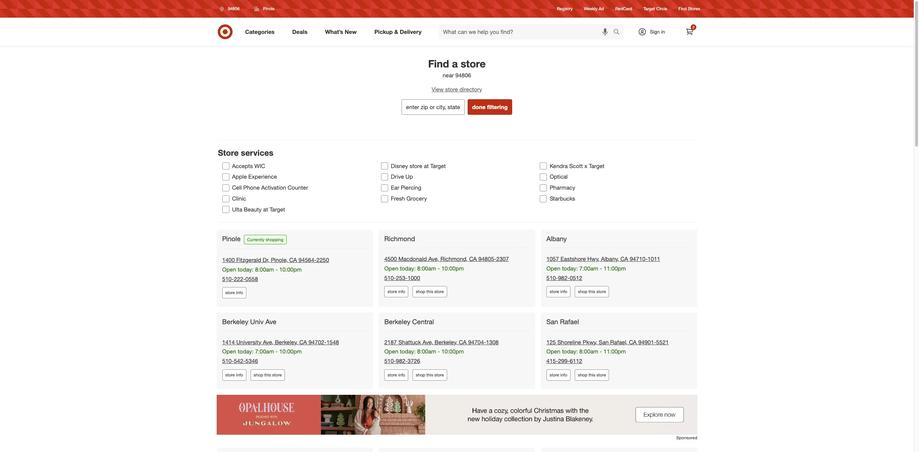 Task type: vqa. For each thing, say whether or not it's contained in the screenshot.
the Home
no



Task type: locate. For each thing, give the bounding box(es) containing it.
today: inside 4500 macdonald ave, richmond, ca 94805-2307 open today: 8:00am - 10:00pm 510-253-1000
[[400, 265, 416, 272]]

today: down university
[[238, 349, 254, 356]]

done
[[472, 104, 486, 111]]

beauty
[[244, 206, 262, 213]]

0 horizontal spatial 7:00am
[[255, 349, 274, 356]]

today: inside 2187 shattuck ave, berkeley, ca 94704-1308 open today: 8:00am - 10:00pm 510-982-3726
[[400, 349, 416, 356]]

1 horizontal spatial 7:00am
[[580, 265, 599, 272]]

510- inside 2187 shattuck ave, berkeley, ca 94704-1308 open today: 8:00am - 10:00pm 510-982-3726
[[385, 358, 396, 365]]

0 horizontal spatial berkeley,
[[275, 339, 298, 346]]

store info down 542-
[[225, 373, 243, 378]]

510- inside 1414 university ave, berkeley, ca 94702-1548 open today: 7:00am - 10:00pm 510-542-5346
[[222, 358, 234, 365]]

store info link for albany
[[547, 287, 571, 298]]

ca left 94805-
[[469, 256, 477, 263]]

Accepts WIC checkbox
[[222, 163, 229, 170]]

1 horizontal spatial pinole
[[263, 6, 275, 11]]

shop this store
[[416, 290, 444, 295], [578, 290, 606, 295], [254, 373, 282, 378], [416, 373, 444, 378], [578, 373, 606, 378]]

11:00pm down albany,
[[604, 265, 626, 272]]

store info down 510-982-0512 link
[[550, 290, 568, 295]]

shop this store down 5346 on the left bottom
[[254, 373, 282, 378]]

apple
[[232, 173, 247, 181]]

store
[[461, 57, 486, 70], [445, 86, 458, 93], [410, 163, 423, 170], [388, 290, 397, 295], [435, 290, 444, 295], [550, 290, 560, 295], [597, 290, 606, 295], [225, 291, 235, 296], [225, 373, 235, 378], [272, 373, 282, 378], [388, 373, 397, 378], [435, 373, 444, 378], [550, 373, 560, 378], [597, 373, 606, 378]]

shop this store down the 0512
[[578, 290, 606, 295]]

shop down 3726
[[416, 373, 425, 378]]

ca inside 1057 eastshore hwy, albany, ca 94710-1011 open today: 7:00am - 11:00pm 510-982-0512
[[621, 256, 629, 263]]

- inside 1414 university ave, berkeley, ca 94702-1548 open today: 7:00am - 10:00pm 510-542-5346
[[276, 349, 278, 356]]

at
[[424, 163, 429, 170], [263, 206, 268, 213]]

8:00am inside 125 shoreline pkwy, san rafael, ca 94901-5521 open today: 8:00am - 11:00pm 415-299-6112
[[580, 349, 599, 356]]

store info link down the 510-982-3726 link
[[385, 370, 409, 381]]

- inside 1057 eastshore hwy, albany, ca 94710-1011 open today: 7:00am - 11:00pm 510-982-0512
[[600, 265, 602, 272]]

open for pinole
[[222, 266, 236, 273]]

ave, right shattuck
[[423, 339, 433, 346]]

registry
[[557, 6, 573, 11]]

open inside 1057 eastshore hwy, albany, ca 94710-1011 open today: 7:00am - 11:00pm 510-982-0512
[[547, 265, 561, 272]]

info for pinole
[[236, 291, 243, 296]]

- down 4500 macdonald ave, richmond, ca 94805-2307 link
[[438, 265, 440, 272]]

dr,
[[263, 257, 270, 264]]

san left rafael
[[547, 318, 558, 326]]

125
[[547, 339, 556, 346]]

activation
[[261, 184, 286, 191]]

0 vertical spatial pinole
[[263, 6, 275, 11]]

ave,
[[429, 256, 439, 263], [263, 339, 274, 346], [423, 339, 433, 346]]

1 horizontal spatial berkeley
[[385, 318, 411, 326]]

berkeley up 2187
[[385, 318, 411, 326]]

open inside 4500 macdonald ave, richmond, ca 94805-2307 open today: 8:00am - 10:00pm 510-253-1000
[[385, 265, 399, 272]]

Clinic checkbox
[[222, 195, 229, 203]]

1 horizontal spatial 94806
[[456, 72, 471, 79]]

1 vertical spatial 7:00am
[[255, 349, 274, 356]]

ca for albany
[[621, 256, 629, 263]]

ear piercing
[[391, 184, 422, 191]]

sign in
[[650, 29, 665, 35]]

shop this store button down 6112
[[575, 370, 610, 381]]

Disney store at Target checkbox
[[381, 163, 388, 170]]

find up near
[[428, 57, 449, 70]]

- inside 2187 shattuck ave, berkeley, ca 94704-1308 open today: 8:00am - 10:00pm 510-982-3726
[[438, 349, 440, 356]]

shop this store for richmond
[[416, 290, 444, 295]]

open inside 1414 university ave, berkeley, ca 94702-1548 open today: 7:00am - 10:00pm 510-542-5346
[[222, 349, 236, 356]]

currently shopping
[[247, 237, 284, 243]]

today: down shoreline
[[562, 349, 578, 356]]

0 vertical spatial find
[[679, 6, 687, 11]]

510- for albany
[[547, 275, 558, 282]]

pinole up categories link
[[263, 6, 275, 11]]

shop for berkeley univ ave
[[254, 373, 263, 378]]

0 horizontal spatial berkeley
[[222, 318, 248, 326]]

redcard
[[616, 6, 633, 11]]

at for beauty
[[263, 206, 268, 213]]

shop this store button down the 0512
[[575, 287, 610, 298]]

0 vertical spatial 982-
[[558, 275, 570, 282]]

0 horizontal spatial find
[[428, 57, 449, 70]]

berkeley, down "ave"
[[275, 339, 298, 346]]

ca right rafael,
[[629, 339, 637, 346]]

deals link
[[286, 24, 316, 40]]

this down 4500 macdonald ave, richmond, ca 94805-2307 open today: 8:00am - 10:00pm 510-253-1000
[[427, 290, 433, 295]]

find left the stores
[[679, 6, 687, 11]]

store info link down 510-982-0512 link
[[547, 287, 571, 298]]

this down 1414 university ave, berkeley, ca 94702-1548 open today: 7:00am - 10:00pm 510-542-5346
[[264, 373, 271, 378]]

8:00am
[[418, 265, 436, 272], [255, 266, 274, 273], [418, 349, 436, 356], [580, 349, 599, 356]]

982- inside 1057 eastshore hwy, albany, ca 94710-1011 open today: 7:00am - 11:00pm 510-982-0512
[[558, 275, 570, 282]]

- inside 4500 macdonald ave, richmond, ca 94805-2307 open today: 8:00am - 10:00pm 510-253-1000
[[438, 265, 440, 272]]

berkeley, inside 2187 shattuck ave, berkeley, ca 94704-1308 open today: 8:00am - 10:00pm 510-982-3726
[[435, 339, 458, 346]]

510- for berkeley univ ave
[[222, 358, 234, 365]]

&
[[395, 28, 398, 35]]

berkeley for berkeley univ ave
[[222, 318, 248, 326]]

510- down 2187
[[385, 358, 396, 365]]

registry link
[[557, 6, 573, 12]]

1 horizontal spatial 982-
[[558, 275, 570, 282]]

0 vertical spatial 7:00am
[[580, 265, 599, 272]]

store info link for richmond
[[385, 287, 409, 298]]

san rafael link
[[547, 318, 581, 327]]

1414 university ave, berkeley, ca 94702-1548 open today: 7:00am - 10:00pm 510-542-5346
[[222, 339, 339, 365]]

510- inside 4500 macdonald ave, richmond, ca 94805-2307 open today: 8:00am - 10:00pm 510-253-1000
[[385, 275, 396, 282]]

today: inside 1414 university ave, berkeley, ca 94702-1548 open today: 7:00am - 10:00pm 510-542-5346
[[238, 349, 254, 356]]

1 horizontal spatial berkeley,
[[435, 339, 458, 346]]

0 vertical spatial san
[[547, 318, 558, 326]]

store down 510-982-0512 link
[[550, 290, 560, 295]]

7:00am up 5346 on the left bottom
[[255, 349, 274, 356]]

1400 fitzgerald dr, pinole, ca 94564-2250 link
[[222, 257, 329, 264]]

shop this store button for berkeley univ ave
[[251, 370, 285, 381]]

store info down 299-
[[550, 373, 568, 378]]

store down 125 shoreline pkwy, san rafael, ca 94901-5521 open today: 8:00am - 11:00pm 415-299-6112
[[597, 373, 606, 378]]

target circle
[[644, 6, 668, 11]]

enter zip or city, state
[[406, 104, 460, 111]]

store up up
[[410, 163, 423, 170]]

ave, for berkeley univ ave
[[263, 339, 274, 346]]

open for richmond
[[385, 265, 399, 272]]

982- for albany
[[558, 275, 570, 282]]

store info link down 542-
[[222, 370, 246, 381]]

shop this store button down 3726
[[413, 370, 447, 381]]

0 vertical spatial 11:00pm
[[604, 265, 626, 272]]

starbucks
[[550, 195, 576, 202]]

store down 253-
[[388, 290, 397, 295]]

ave, left the richmond,
[[429, 256, 439, 263]]

this
[[427, 290, 433, 295], [589, 290, 596, 295], [264, 373, 271, 378], [427, 373, 433, 378], [589, 373, 596, 378]]

info down the 510-982-3726 link
[[398, 373, 405, 378]]

ave
[[266, 318, 277, 326]]

8:00am inside 2187 shattuck ave, berkeley, ca 94704-1308 open today: 8:00am - 10:00pm 510-982-3726
[[418, 349, 436, 356]]

store down 415-
[[550, 373, 560, 378]]

shop down 1000
[[416, 290, 425, 295]]

0 horizontal spatial 94806
[[228, 6, 240, 11]]

- for berkeley univ ave
[[276, 349, 278, 356]]

shop this store button
[[413, 287, 447, 298], [575, 287, 610, 298], [251, 370, 285, 381], [413, 370, 447, 381], [575, 370, 610, 381]]

sponsored
[[677, 436, 698, 441]]

weekly ad link
[[584, 6, 604, 12]]

shop down 6112
[[578, 373, 588, 378]]

berkeley univ ave link
[[222, 318, 278, 327]]

view
[[432, 86, 444, 93]]

510-222-0558 link
[[222, 276, 258, 283]]

982- inside 2187 shattuck ave, berkeley, ca 94704-1308 open today: 8:00am - 10:00pm 510-982-3726
[[396, 358, 408, 365]]

accepts wic
[[232, 163, 265, 170]]

Ear Piercing checkbox
[[381, 185, 388, 192]]

store info link down 299-
[[547, 370, 571, 381]]

1 vertical spatial pinole
[[222, 235, 241, 243]]

11:00pm down rafael,
[[604, 349, 626, 356]]

find for a
[[428, 57, 449, 70]]

store info for san rafael
[[550, 373, 568, 378]]

1 berkeley, from the left
[[275, 339, 298, 346]]

ca inside 1414 university ave, berkeley, ca 94702-1548 open today: 7:00am - 10:00pm 510-542-5346
[[299, 339, 307, 346]]

- down 1057 eastshore hwy, albany, ca 94710-1011 link
[[600, 265, 602, 272]]

shop this store for albany
[[578, 290, 606, 295]]

ave, inside 1414 university ave, berkeley, ca 94702-1548 open today: 7:00am - 10:00pm 510-542-5346
[[263, 339, 274, 346]]

services
[[241, 148, 274, 158]]

2 berkeley, from the left
[[435, 339, 458, 346]]

982- down shattuck
[[396, 358, 408, 365]]

94806 left pinole dropdown button
[[228, 6, 240, 11]]

store info for pinole
[[225, 291, 243, 296]]

94806 inside dropdown button
[[228, 6, 240, 11]]

8:00am down the dr,
[[255, 266, 274, 273]]

directory
[[460, 86, 482, 93]]

drive
[[391, 173, 404, 181]]

10:00pm inside 2187 shattuck ave, berkeley, ca 94704-1308 open today: 8:00am - 10:00pm 510-982-3726
[[442, 349, 464, 356]]

94704-
[[468, 339, 486, 346]]

this down 125 shoreline pkwy, san rafael, ca 94901-5521 open today: 8:00am - 11:00pm 415-299-6112
[[589, 373, 596, 378]]

target for disney store at target
[[431, 163, 446, 170]]

510- down the 1414
[[222, 358, 234, 365]]

open inside 2187 shattuck ave, berkeley, ca 94704-1308 open today: 8:00am - 10:00pm 510-982-3726
[[385, 349, 399, 356]]

shop down 5346 on the left bottom
[[254, 373, 263, 378]]

1308
[[486, 339, 499, 346]]

weekly
[[584, 6, 598, 11]]

shop this store button down 5346 on the left bottom
[[251, 370, 285, 381]]

- down 2187 shattuck ave, berkeley, ca 94704-1308 link
[[438, 349, 440, 356]]

today: for pinole
[[238, 266, 254, 273]]

shop this store for san rafael
[[578, 373, 606, 378]]

view store directory
[[432, 86, 482, 93]]

apple experience
[[232, 173, 277, 181]]

find
[[679, 6, 687, 11], [428, 57, 449, 70]]

2 berkeley from the left
[[385, 318, 411, 326]]

shop this store down 6112
[[578, 373, 606, 378]]

1 vertical spatial 94806
[[456, 72, 471, 79]]

10:00pm down the 1414 university ave, berkeley, ca 94702-1548 link on the left bottom
[[280, 349, 302, 356]]

berkeley central link
[[385, 318, 436, 327]]

today: inside 1400 fitzgerald dr, pinole, ca 94564-2250 open today: 8:00am - 10:00pm 510-222-0558
[[238, 266, 254, 273]]

search
[[610, 29, 627, 36]]

shop this store down 3726
[[416, 373, 444, 378]]

shop
[[416, 290, 425, 295], [578, 290, 588, 295], [254, 373, 263, 378], [416, 373, 425, 378], [578, 373, 588, 378]]

info down 222-
[[236, 291, 243, 296]]

- inside 1400 fitzgerald dr, pinole, ca 94564-2250 open today: 8:00am - 10:00pm 510-222-0558
[[276, 266, 278, 273]]

store info link
[[385, 287, 409, 298], [547, 287, 571, 298], [222, 288, 246, 299], [222, 370, 246, 381], [385, 370, 409, 381], [547, 370, 571, 381]]

today: for richmond
[[400, 265, 416, 272]]

ca left 94702-
[[299, 339, 307, 346]]

2187 shattuck ave, berkeley, ca 94704-1308 open today: 8:00am - 10:00pm 510-982-3726
[[385, 339, 499, 365]]

ave, for berkeley central
[[423, 339, 433, 346]]

open for berkeley central
[[385, 349, 399, 356]]

510- down 1400
[[222, 276, 234, 283]]

510- down 1057
[[547, 275, 558, 282]]

info down 510-982-0512 link
[[561, 290, 568, 295]]

94901-
[[639, 339, 657, 346]]

store info for richmond
[[388, 290, 405, 295]]

info down 542-
[[236, 373, 243, 378]]

Drive Up checkbox
[[381, 174, 388, 181]]

10:00pm down 2187 shattuck ave, berkeley, ca 94704-1308 link
[[442, 349, 464, 356]]

pinole up 1400
[[222, 235, 241, 243]]

university
[[236, 339, 261, 346]]

today: inside 125 shoreline pkwy, san rafael, ca 94901-5521 open today: 8:00am - 11:00pm 415-299-6112
[[562, 349, 578, 356]]

shop this store down 1000
[[416, 290, 444, 295]]

1 vertical spatial find
[[428, 57, 449, 70]]

7:00am for berkeley univ ave
[[255, 349, 274, 356]]

categories link
[[239, 24, 284, 40]]

store down 2187 shattuck ave, berkeley, ca 94704-1308 open today: 8:00am - 10:00pm 510-982-3726
[[435, 373, 444, 378]]

pinole button
[[250, 2, 279, 15]]

ca inside 4500 macdonald ave, richmond, ca 94805-2307 open today: 8:00am - 10:00pm 510-253-1000
[[469, 256, 477, 263]]

accepts
[[232, 163, 253, 170]]

today:
[[400, 265, 416, 272], [562, 265, 578, 272], [238, 266, 254, 273], [238, 349, 254, 356], [400, 349, 416, 356], [562, 349, 578, 356]]

6112
[[570, 358, 583, 365]]

today: down macdonald
[[400, 265, 416, 272]]

1 vertical spatial san
[[599, 339, 609, 346]]

open down '4500'
[[385, 265, 399, 272]]

done filtering
[[472, 104, 508, 111]]

pickup & delivery link
[[369, 24, 431, 40]]

open inside 1400 fitzgerald dr, pinole, ca 94564-2250 open today: 8:00am - 10:00pm 510-222-0558
[[222, 266, 236, 273]]

store info link down 253-
[[385, 287, 409, 298]]

today: inside 1057 eastshore hwy, albany, ca 94710-1011 open today: 7:00am - 11:00pm 510-982-0512
[[562, 265, 578, 272]]

1 vertical spatial at
[[263, 206, 268, 213]]

new
[[345, 28, 357, 35]]

at right the disney
[[424, 163, 429, 170]]

10:00pm down the richmond,
[[442, 265, 464, 272]]

10:00pm down pinole,
[[280, 266, 302, 273]]

510- for pinole
[[222, 276, 234, 283]]

find for stores
[[679, 6, 687, 11]]

univ
[[250, 318, 264, 326]]

phone
[[243, 184, 260, 191]]

94806 down a
[[456, 72, 471, 79]]

at for store
[[424, 163, 429, 170]]

Fresh Grocery checkbox
[[381, 195, 388, 203]]

415-
[[547, 358, 558, 365]]

7:00am inside 1057 eastshore hwy, albany, ca 94710-1011 open today: 7:00am - 11:00pm 510-982-0512
[[580, 265, 599, 272]]

8:00am down pkwy,
[[580, 349, 599, 356]]

this down 2187 shattuck ave, berkeley, ca 94704-1308 open today: 8:00am - 10:00pm 510-982-3726
[[427, 373, 433, 378]]

open down 1057
[[547, 265, 561, 272]]

kendra
[[550, 163, 568, 170]]

this for richmond
[[427, 290, 433, 295]]

berkeley, for berkeley univ ave
[[275, 339, 298, 346]]

shop this store button down 1000
[[413, 287, 447, 298]]

510- inside 1057 eastshore hwy, albany, ca 94710-1011 open today: 7:00am - 11:00pm 510-982-0512
[[547, 275, 558, 282]]

open down the 1414
[[222, 349, 236, 356]]

this down 1057 eastshore hwy, albany, ca 94710-1011 open today: 7:00am - 11:00pm 510-982-0512
[[589, 290, 596, 295]]

1 horizontal spatial san
[[599, 339, 609, 346]]

richmond,
[[441, 256, 468, 263]]

4500
[[385, 256, 397, 263]]

ca right albany,
[[621, 256, 629, 263]]

510- inside 1400 fitzgerald dr, pinole, ca 94564-2250 open today: 8:00am - 10:00pm 510-222-0558
[[222, 276, 234, 283]]

1 horizontal spatial at
[[424, 163, 429, 170]]

pkwy,
[[583, 339, 598, 346]]

open down 2187
[[385, 349, 399, 356]]

berkeley, inside 1414 university ave, berkeley, ca 94702-1548 open today: 7:00am - 10:00pm 510-542-5346
[[275, 339, 298, 346]]

11:00pm inside 1057 eastshore hwy, albany, ca 94710-1011 open today: 7:00am - 11:00pm 510-982-0512
[[604, 265, 626, 272]]

8:00am for berkeley central
[[418, 349, 436, 356]]

1 vertical spatial 982-
[[396, 358, 408, 365]]

info for berkeley central
[[398, 373, 405, 378]]

info down 253-
[[398, 290, 405, 295]]

125 shoreline pkwy, san rafael, ca 94901-5521 link
[[547, 339, 669, 346]]

8:00am up 1000
[[418, 265, 436, 272]]

ave, inside 4500 macdonald ave, richmond, ca 94805-2307 open today: 8:00am - 10:00pm 510-253-1000
[[429, 256, 439, 263]]

0 vertical spatial 94806
[[228, 6, 240, 11]]

0 vertical spatial at
[[424, 163, 429, 170]]

8:00am inside 1400 fitzgerald dr, pinole, ca 94564-2250 open today: 8:00am - 10:00pm 510-222-0558
[[255, 266, 274, 273]]

- for albany
[[600, 265, 602, 272]]

542-
[[234, 358, 246, 365]]

1 berkeley from the left
[[222, 318, 248, 326]]

2 11:00pm from the top
[[604, 349, 626, 356]]

5346
[[246, 358, 258, 365]]

Ulta Beauty at Target checkbox
[[222, 206, 229, 213]]

10:00pm inside 4500 macdonald ave, richmond, ca 94805-2307 open today: 8:00am - 10:00pm 510-253-1000
[[442, 265, 464, 272]]

richmond
[[385, 235, 415, 243]]

- down the 1414 university ave, berkeley, ca 94702-1548 link on the left bottom
[[276, 349, 278, 356]]

10:00pm
[[442, 265, 464, 272], [280, 266, 302, 273], [280, 349, 302, 356], [442, 349, 464, 356]]

510- for berkeley central
[[385, 358, 396, 365]]

enter zip or city, state button
[[402, 99, 465, 115]]

ca inside 1400 fitzgerald dr, pinole, ca 94564-2250 open today: 8:00am - 10:00pm 510-222-0558
[[290, 257, 297, 264]]

2250
[[317, 257, 329, 264]]

ave, right university
[[263, 339, 274, 346]]

pinole,
[[271, 257, 288, 264]]

store info down 222-
[[225, 291, 243, 296]]

8:00am inside 4500 macdonald ave, richmond, ca 94805-2307 open today: 8:00am - 10:00pm 510-253-1000
[[418, 265, 436, 272]]

1 11:00pm from the top
[[604, 265, 626, 272]]

ca left '94704-'
[[459, 339, 467, 346]]

7:00am inside 1414 university ave, berkeley, ca 94702-1548 open today: 7:00am - 10:00pm 510-542-5346
[[255, 349, 274, 356]]

8:00am for richmond
[[418, 265, 436, 272]]

store info for albany
[[550, 290, 568, 295]]

0 horizontal spatial at
[[263, 206, 268, 213]]

find inside find a store near 94806
[[428, 57, 449, 70]]

store services group
[[222, 161, 699, 215]]

shattuck
[[399, 339, 421, 346]]

ave, inside 2187 shattuck ave, berkeley, ca 94704-1308 open today: 8:00am - 10:00pm 510-982-3726
[[423, 339, 433, 346]]

ca for berkeley central
[[459, 339, 467, 346]]

0 horizontal spatial 982-
[[396, 358, 408, 365]]

target circle link
[[644, 6, 668, 12]]

ca inside 2187 shattuck ave, berkeley, ca 94704-1308 open today: 8:00am - 10:00pm 510-982-3726
[[459, 339, 467, 346]]

store info for berkeley central
[[388, 373, 405, 378]]

berkeley, left '94704-'
[[435, 339, 458, 346]]

a
[[452, 57, 458, 70]]

store info link for berkeley central
[[385, 370, 409, 381]]

8:00am up 3726
[[418, 349, 436, 356]]

info down 299-
[[561, 373, 568, 378]]

8:00am for pinole
[[255, 266, 274, 273]]

10:00pm inside 1414 university ave, berkeley, ca 94702-1548 open today: 7:00am - 10:00pm 510-542-5346
[[280, 349, 302, 356]]

open up 415-
[[547, 349, 561, 356]]

1 vertical spatial 11:00pm
[[604, 349, 626, 356]]

store info link for berkeley univ ave
[[222, 370, 246, 381]]

advertisement region
[[217, 396, 698, 435]]

0 horizontal spatial san
[[547, 318, 558, 326]]

10:00pm for berkeley central
[[442, 349, 464, 356]]

222-
[[234, 276, 246, 283]]

510-982-0512 link
[[547, 275, 583, 282]]

this for albany
[[589, 290, 596, 295]]

94806 button
[[215, 2, 247, 15]]

10:00pm inside 1400 fitzgerald dr, pinole, ca 94564-2250 open today: 8:00am - 10:00pm 510-222-0558
[[280, 266, 302, 273]]

berkeley up the 1414
[[222, 318, 248, 326]]

510- down '4500'
[[385, 275, 396, 282]]

store right the view
[[445, 86, 458, 93]]

1 horizontal spatial find
[[679, 6, 687, 11]]

view store directory link
[[210, 86, 705, 94]]

today: down eastshore
[[562, 265, 578, 272]]

510-253-1000 link
[[385, 275, 420, 282]]

Starbucks checkbox
[[540, 195, 547, 203]]

pinole inside dropdown button
[[263, 6, 275, 11]]

target for kendra scott x target
[[589, 163, 605, 170]]

- down 1400 fitzgerald dr, pinole, ca 94564-2250 "link"
[[276, 266, 278, 273]]

store down 222-
[[225, 291, 235, 296]]

store info link down 222-
[[222, 288, 246, 299]]

at right beauty
[[263, 206, 268, 213]]

5521
[[657, 339, 669, 346]]

macdonald
[[399, 256, 427, 263]]



Task type: describe. For each thing, give the bounding box(es) containing it.
10:00pm for pinole
[[280, 266, 302, 273]]

ad
[[599, 6, 604, 11]]

store info for berkeley univ ave
[[225, 373, 243, 378]]

scott
[[570, 163, 583, 170]]

510- for richmond
[[385, 275, 396, 282]]

san inside 125 shoreline pkwy, san rafael, ca 94901-5521 open today: 8:00am - 11:00pm 415-299-6112
[[599, 339, 609, 346]]

shop for albany
[[578, 290, 588, 295]]

central
[[413, 318, 434, 326]]

grocery
[[407, 195, 427, 202]]

510-982-3726 link
[[385, 358, 420, 365]]

this for berkeley central
[[427, 373, 433, 378]]

shop for berkeley central
[[416, 373, 425, 378]]

2307
[[497, 256, 509, 263]]

1548
[[327, 339, 339, 346]]

info for albany
[[561, 290, 568, 295]]

stores
[[688, 6, 701, 11]]

this for berkeley univ ave
[[264, 373, 271, 378]]

ear
[[391, 184, 400, 191]]

store down 1057 eastshore hwy, albany, ca 94710-1011 open today: 7:00am - 11:00pm 510-982-0512
[[597, 290, 606, 295]]

2187 shattuck ave, berkeley, ca 94704-1308 link
[[385, 339, 499, 346]]

1414
[[222, 339, 235, 346]]

store down 4500 macdonald ave, richmond, ca 94805-2307 open today: 8:00am - 10:00pm 510-253-1000
[[435, 290, 444, 295]]

albany
[[547, 235, 567, 243]]

shop this store button for san rafael
[[575, 370, 610, 381]]

shop for san rafael
[[578, 373, 588, 378]]

shop this store for berkeley univ ave
[[254, 373, 282, 378]]

find a store near 94806
[[428, 57, 486, 79]]

sign
[[650, 29, 660, 35]]

ca for richmond
[[469, 256, 477, 263]]

open for berkeley univ ave
[[222, 349, 236, 356]]

7:00am for albany
[[580, 265, 599, 272]]

today: for albany
[[562, 265, 578, 272]]

0 horizontal spatial pinole
[[222, 235, 241, 243]]

circle
[[657, 6, 668, 11]]

or
[[430, 104, 435, 111]]

- for richmond
[[438, 265, 440, 272]]

done filtering button
[[468, 99, 513, 115]]

4500 macdonald ave, richmond, ca 94805-2307 open today: 8:00am - 10:00pm 510-253-1000
[[385, 256, 509, 282]]

shop this store button for albany
[[575, 287, 610, 298]]

categories
[[245, 28, 275, 35]]

store inside find a store near 94806
[[461, 57, 486, 70]]

this for san rafael
[[589, 373, 596, 378]]

0558
[[246, 276, 258, 283]]

shop this store for berkeley central
[[416, 373, 444, 378]]

find stores
[[679, 6, 701, 11]]

Kendra Scott x Target checkbox
[[540, 163, 547, 170]]

pharmacy
[[550, 184, 576, 191]]

store
[[218, 148, 239, 158]]

ca for pinole
[[290, 257, 297, 264]]

info for richmond
[[398, 290, 405, 295]]

Pharmacy checkbox
[[540, 185, 547, 192]]

94710-
[[630, 256, 648, 263]]

eastshore
[[561, 256, 586, 263]]

- for berkeley central
[[438, 349, 440, 356]]

piercing
[[401, 184, 422, 191]]

open inside 125 shoreline pkwy, san rafael, ca 94901-5521 open today: 8:00am - 11:00pm 415-299-6112
[[547, 349, 561, 356]]

ave, for richmond
[[429, 256, 439, 263]]

x
[[585, 163, 588, 170]]

experience
[[249, 173, 277, 181]]

near
[[443, 72, 454, 79]]

info for berkeley univ ave
[[236, 373, 243, 378]]

albany link
[[547, 235, 569, 243]]

1057 eastshore hwy, albany, ca 94710-1011 open today: 7:00am - 11:00pm 510-982-0512
[[547, 256, 661, 282]]

find stores link
[[679, 6, 701, 12]]

10:00pm for richmond
[[442, 265, 464, 272]]

store down 1414 university ave, berkeley, ca 94702-1548 open today: 7:00am - 10:00pm 510-542-5346
[[272, 373, 282, 378]]

open for albany
[[547, 265, 561, 272]]

4500 macdonald ave, richmond, ca 94805-2307 link
[[385, 256, 509, 263]]

94702-
[[309, 339, 327, 346]]

target for ulta beauty at target
[[270, 206, 285, 213]]

san rafael
[[547, 318, 579, 326]]

store info link for san rafael
[[547, 370, 571, 381]]

Optical checkbox
[[540, 174, 547, 181]]

store down 542-
[[225, 373, 235, 378]]

shop for richmond
[[416, 290, 425, 295]]

ca inside 125 shoreline pkwy, san rafael, ca 94901-5521 open today: 8:00am - 11:00pm 415-299-6112
[[629, 339, 637, 346]]

1400
[[222, 257, 235, 264]]

filtering
[[487, 104, 508, 111]]

1400 fitzgerald dr, pinole, ca 94564-2250 open today: 8:00am - 10:00pm 510-222-0558
[[222, 257, 329, 283]]

deals
[[292, 28, 308, 35]]

shop this store button for richmond
[[413, 287, 447, 298]]

2187
[[385, 339, 397, 346]]

253-
[[396, 275, 408, 282]]

What can we help you find? suggestions appear below search field
[[439, 24, 615, 40]]

shoreline
[[558, 339, 582, 346]]

kendra scott x target
[[550, 163, 605, 170]]

delivery
[[400, 28, 422, 35]]

pickup & delivery
[[375, 28, 422, 35]]

info for san rafael
[[561, 373, 568, 378]]

3726
[[408, 358, 420, 365]]

shopping
[[266, 237, 284, 243]]

in
[[662, 29, 665, 35]]

94806 inside find a store near 94806
[[456, 72, 471, 79]]

- for pinole
[[276, 266, 278, 273]]

fitzgerald
[[236, 257, 261, 264]]

zip
[[421, 104, 428, 111]]

sign in link
[[632, 24, 676, 40]]

10:00pm for berkeley univ ave
[[280, 349, 302, 356]]

redcard link
[[616, 6, 633, 12]]

store inside group
[[410, 163, 423, 170]]

94564-
[[299, 257, 317, 264]]

counter
[[288, 184, 308, 191]]

pickup
[[375, 28, 393, 35]]

what's
[[325, 28, 343, 35]]

ulta
[[232, 206, 242, 213]]

ca for berkeley univ ave
[[299, 339, 307, 346]]

fresh grocery
[[391, 195, 427, 202]]

store info link for pinole
[[222, 288, 246, 299]]

1414 university ave, berkeley, ca 94702-1548 link
[[222, 339, 339, 346]]

1011
[[648, 256, 661, 263]]

299-
[[558, 358, 570, 365]]

berkeley for berkeley central
[[385, 318, 411, 326]]

- inside 125 shoreline pkwy, san rafael, ca 94901-5521 open today: 8:00am - 11:00pm 415-299-6112
[[600, 349, 602, 356]]

state
[[448, 104, 460, 111]]

11:00pm inside 125 shoreline pkwy, san rafael, ca 94901-5521 open today: 8:00am - 11:00pm 415-299-6112
[[604, 349, 626, 356]]

weekly ad
[[584, 6, 604, 11]]

Cell Phone Activation Counter checkbox
[[222, 185, 229, 192]]

Apple Experience checkbox
[[222, 174, 229, 181]]

982- for berkeley central
[[396, 358, 408, 365]]

shop this store button for berkeley central
[[413, 370, 447, 381]]

today: for berkeley central
[[400, 349, 416, 356]]

berkeley, for berkeley central
[[435, 339, 458, 346]]

0512
[[570, 275, 583, 282]]

today: for berkeley univ ave
[[238, 349, 254, 356]]

2 link
[[682, 24, 698, 40]]

store down the 510-982-3726 link
[[388, 373, 397, 378]]



